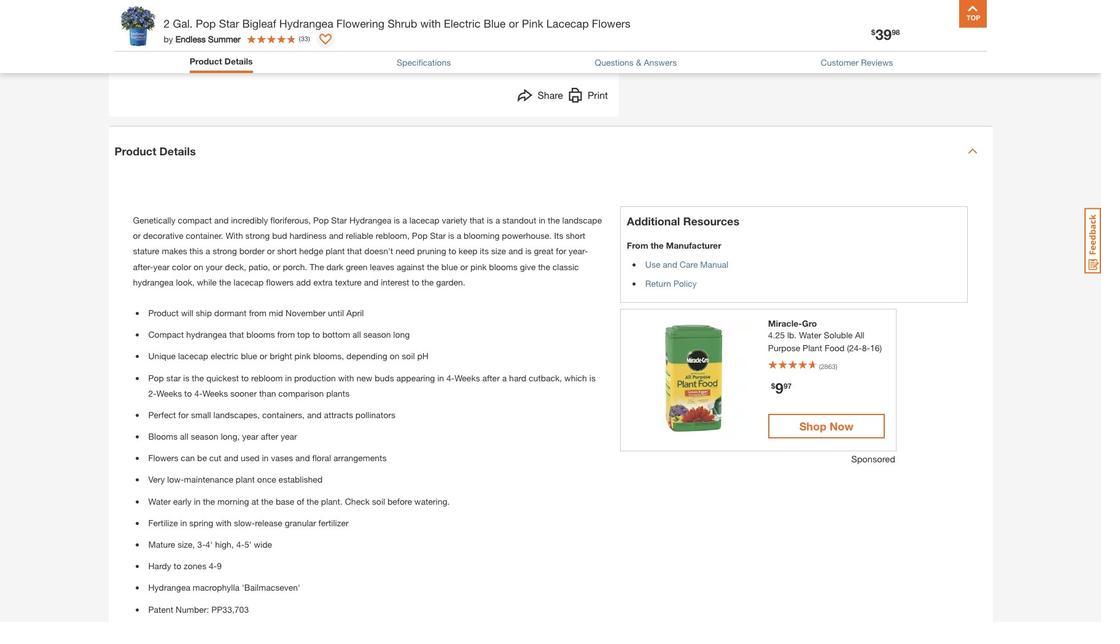 Task type: describe. For each thing, give the bounding box(es) containing it.
1 vertical spatial hydrangea
[[186, 329, 227, 340]]

release
[[255, 518, 283, 528]]

ph
[[418, 351, 429, 362]]

a right 'this'
[[206, 246, 210, 256]]

use
[[646, 259, 661, 270]]

perfect
[[148, 410, 176, 420]]

blooms
[[148, 431, 178, 442]]

( for 2863
[[820, 363, 821, 371]]

to left keep
[[449, 246, 457, 256]]

hardy
[[148, 561, 171, 572]]

and down leaves
[[364, 277, 379, 287]]

endless summer hydrangeas 17206 1d.3 image
[[117, 0, 171, 47]]

powerhouse.
[[502, 231, 552, 241]]

to inside button
[[377, 35, 384, 45]]

pop inside pop star is the quickest to rebloom in production with new buds appearing in 4-weeks after a hard cutback, which is 2-weeks to 4-weeks sooner than comparison plants
[[148, 373, 164, 383]]

very low-maintenance plant once established
[[148, 475, 323, 485]]

1 horizontal spatial year
[[242, 431, 259, 442]]

or left 'pink'
[[509, 17, 519, 30]]

0 vertical spatial all
[[353, 329, 361, 340]]

shop now button
[[769, 414, 885, 439]]

gal.
[[173, 17, 193, 30]]

0 vertical spatial details
[[225, 56, 253, 66]]

the inside pop star is the quickest to rebloom in production with new buds appearing in 4-weeks after a hard cutback, which is 2-weeks to 4-weeks sooner than comparison plants
[[192, 373, 204, 383]]

compact hydrangea that blooms from top to bottom all season long
[[148, 329, 410, 340]]

2 horizontal spatial weeks
[[455, 373, 480, 383]]

0 vertical spatial star
[[219, 17, 239, 30]]

need
[[396, 246, 415, 256]]

hardy to zones 4-9
[[148, 561, 222, 572]]

the down great
[[538, 262, 551, 272]]

0 horizontal spatial blue
[[241, 351, 257, 362]]

hover image to zoom button
[[183, 0, 552, 47]]

color
[[172, 262, 191, 272]]

questions
[[595, 57, 634, 68]]

is right which
[[590, 373, 596, 383]]

reviews
[[861, 57, 894, 68]]

standout
[[503, 215, 537, 226]]

'bailmacseven'
[[242, 583, 300, 593]]

pop star is the quickest to rebloom in production with new buds appearing in 4-weeks after a hard cutback, which is 2-weeks to 4-weeks sooner than comparison plants
[[148, 373, 596, 399]]

your
[[206, 262, 223, 272]]

to right top
[[313, 329, 320, 340]]

the right while
[[219, 277, 231, 287]]

blooms inside the genetically compact and incredibly floriferous, pop star hydrangea is a lacecap variety that is a standout in the landscape or decorative container. with strong bud hardiness and reliable rebloom, pop star is a blooming powerhouse. its short stature makes this a strong border or short hedge plant that doesn't need pruning to keep its size and is great for year- after-year color on your deck, patio, or porch. the dark green leaves against the blue or pink blooms give the classic hydrangea look, while the lacecap flowers add extra texture and interest to the garden.
[[489, 262, 518, 272]]

0 vertical spatial with
[[421, 17, 441, 30]]

and right cut
[[224, 453, 238, 463]]

electric
[[211, 351, 239, 362]]

4.25 lb. water soluble all purpose plant food (24-8-16) image
[[633, 319, 753, 439]]

unique lacecap electric blue or bright pink blooms, depending on soil ph
[[148, 351, 429, 362]]

1 vertical spatial product details
[[115, 144, 196, 158]]

a left standout
[[496, 215, 500, 226]]

variety
[[442, 215, 467, 226]]

1 vertical spatial water
[[148, 496, 171, 507]]

the right the of
[[307, 496, 319, 507]]

a up rebloom,
[[403, 215, 407, 226]]

1 vertical spatial product
[[115, 144, 156, 158]]

green
[[346, 262, 368, 272]]

product will ship dormant from mid november until april
[[148, 308, 364, 318]]

caret image
[[968, 146, 978, 156]]

miracle-
[[769, 318, 803, 329]]

leaves
[[370, 262, 395, 272]]

long,
[[221, 431, 240, 442]]

high,
[[215, 540, 234, 550]]

gro
[[803, 318, 818, 329]]

in up comparison
[[285, 373, 292, 383]]

after-
[[133, 262, 153, 272]]

0 horizontal spatial 9
[[217, 561, 222, 572]]

electric
[[444, 17, 481, 30]]

pop up hardiness
[[313, 215, 329, 226]]

at
[[252, 496, 259, 507]]

use and care manual
[[646, 259, 729, 270]]

genetically
[[133, 215, 176, 226]]

(24-
[[848, 343, 863, 353]]

from the manufacturer
[[627, 240, 722, 251]]

vases
[[271, 453, 293, 463]]

watering.
[[415, 496, 450, 507]]

or down bud
[[267, 246, 275, 256]]

its
[[480, 246, 489, 256]]

keep
[[459, 246, 478, 256]]

0 horizontal spatial pink
[[295, 351, 311, 362]]

november
[[286, 308, 326, 318]]

by
[[164, 33, 173, 44]]

0 horizontal spatial strong
[[213, 246, 237, 256]]

landscape
[[563, 215, 602, 226]]

add
[[296, 277, 311, 287]]

3-
[[197, 540, 206, 550]]

patent number: pp33,703
[[148, 604, 249, 615]]

maintenance
[[184, 475, 233, 485]]

0 vertical spatial product
[[190, 56, 222, 66]]

hydrangea inside the genetically compact and incredibly floriferous, pop star hydrangea is a lacecap variety that is a standout in the landscape or decorative container. with strong bud hardiness and reliable rebloom, pop star is a blooming powerhouse. its short stature makes this a strong border or short hedge plant that doesn't need pruning to keep its size and is great for year- after-year color on your deck, patio, or porch. the dark green leaves against the blue or pink blooms give the classic hydrangea look, while the lacecap flowers add extra texture and interest to the garden.
[[350, 215, 392, 226]]

rebloom
[[251, 373, 283, 383]]

extra
[[314, 277, 333, 287]]

and up with
[[214, 215, 229, 226]]

2 vertical spatial with
[[216, 518, 232, 528]]

in right early
[[194, 496, 201, 507]]

hover image to zoom
[[325, 35, 409, 45]]

4- right zones
[[209, 561, 217, 572]]

dormant
[[214, 308, 247, 318]]

cut
[[209, 453, 222, 463]]

perfect for small landscapes, containers, and attracts pollinators
[[148, 410, 396, 420]]

decorative
[[143, 231, 184, 241]]

bud
[[272, 231, 287, 241]]

patio,
[[249, 262, 270, 272]]

and right size
[[509, 246, 523, 256]]

from for dormant
[[249, 308, 267, 318]]

the up the use
[[651, 240, 664, 251]]

of
[[297, 496, 304, 507]]

the right at
[[261, 496, 273, 507]]

zones
[[184, 561, 207, 572]]

or left bright on the bottom left of page
[[260, 351, 268, 362]]

interest
[[381, 277, 409, 287]]

be
[[197, 453, 207, 463]]

1 vertical spatial blooms
[[247, 329, 275, 340]]

0 horizontal spatial weeks
[[157, 388, 182, 399]]

from for blooms
[[277, 329, 295, 340]]

fertilize in spring with slow-release granular fertilizer
[[148, 518, 349, 528]]

return
[[646, 278, 672, 289]]

0 vertical spatial short
[[566, 231, 586, 241]]

on inside the genetically compact and incredibly floriferous, pop star hydrangea is a lacecap variety that is a standout in the landscape or decorative container. with strong bud hardiness and reliable rebloom, pop star is a blooming powerhouse. its short stature makes this a strong border or short hedge plant that doesn't need pruning to keep its size and is great for year- after-year color on your deck, patio, or porch. the dark green leaves against the blue or pink blooms give the classic hydrangea look, while the lacecap flowers add extra texture and interest to the garden.
[[194, 262, 203, 272]]

) for ( 33 )
[[308, 34, 310, 42]]

ship
[[196, 308, 212, 318]]

pollinators
[[356, 410, 396, 420]]

to up sooner
[[241, 373, 249, 383]]

pop up by endless summer
[[196, 17, 216, 30]]

hover
[[325, 35, 348, 45]]

patent
[[148, 604, 173, 615]]

the down pruning
[[427, 262, 439, 272]]

0 horizontal spatial for
[[178, 410, 189, 420]]

soluble
[[824, 330, 853, 340]]

1 horizontal spatial strong
[[246, 231, 270, 241]]

the down maintenance
[[203, 496, 215, 507]]

rebloom,
[[376, 231, 410, 241]]

until
[[328, 308, 344, 318]]

is right star
[[183, 373, 190, 383]]

mature size, 3-4' high, 4-5' wide
[[148, 540, 272, 550]]

print button
[[568, 88, 608, 106]]

border
[[239, 246, 265, 256]]

1 horizontal spatial on
[[390, 351, 400, 362]]

additional resources
[[627, 214, 740, 228]]

pink inside the genetically compact and incredibly floriferous, pop star hydrangea is a lacecap variety that is a standout in the landscape or decorative container. with strong bud hardiness and reliable rebloom, pop star is a blooming powerhouse. its short stature makes this a strong border or short hedge plant that doesn't need pruning to keep its size and is great for year- after-year color on your deck, patio, or porch. the dark green leaves against the blue or pink blooms give the classic hydrangea look, while the lacecap flowers add extra texture and interest to the garden.
[[471, 262, 487, 272]]

hydrangea inside the genetically compact and incredibly floriferous, pop star hydrangea is a lacecap variety that is a standout in the landscape or decorative container. with strong bud hardiness and reliable rebloom, pop star is a blooming powerhouse. its short stature makes this a strong border or short hedge plant that doesn't need pruning to keep its size and is great for year- after-year color on your deck, patio, or porch. the dark green leaves against the blue or pink blooms give the classic hydrangea look, while the lacecap flowers add extra texture and interest to the garden.
[[133, 277, 174, 287]]

blue
[[484, 17, 506, 30]]

very
[[148, 475, 165, 485]]

great
[[534, 246, 554, 256]]

0 vertical spatial 9
[[776, 380, 784, 397]]

zoom
[[387, 35, 409, 45]]

depending
[[347, 351, 388, 362]]

2 horizontal spatial that
[[470, 215, 485, 226]]

0 vertical spatial soil
[[402, 351, 415, 362]]

lb.
[[788, 330, 797, 340]]

small
[[191, 410, 211, 420]]

and left floral
[[296, 453, 310, 463]]

0 horizontal spatial short
[[277, 246, 297, 256]]

in right used
[[262, 453, 269, 463]]



Task type: locate. For each thing, give the bounding box(es) containing it.
0 vertical spatial blooms
[[489, 262, 518, 272]]

water inside miracle-gro 4.25 lb. water soluble all purpose plant food (24-8-16)
[[800, 330, 822, 340]]

1 vertical spatial short
[[277, 246, 297, 256]]

0 horizontal spatial season
[[191, 431, 219, 442]]

to up small
[[184, 388, 192, 399]]

plant up dark at the top of page
[[326, 246, 345, 256]]

plant
[[326, 246, 345, 256], [236, 475, 255, 485]]

pink
[[471, 262, 487, 272], [295, 351, 311, 362]]

floriferous,
[[271, 215, 311, 226]]

that down the "dormant"
[[229, 329, 244, 340]]

1 vertical spatial season
[[191, 431, 219, 442]]

than
[[259, 388, 276, 399]]

1 horizontal spatial weeks
[[203, 388, 228, 399]]

product details button
[[190, 55, 253, 70], [190, 55, 253, 68], [108, 127, 993, 176]]

year
[[153, 262, 170, 272], [242, 431, 259, 442], [281, 431, 297, 442]]

in right appearing
[[438, 373, 444, 383]]

0 vertical spatial hydrangea
[[133, 277, 174, 287]]

$ for 39
[[872, 28, 876, 37]]

is up 'blooming' on the left top of page
[[487, 215, 493, 226]]

questions & answers button
[[595, 56, 677, 69], [595, 56, 677, 69]]

1 vertical spatial for
[[178, 410, 189, 420]]

1 vertical spatial soil
[[372, 496, 385, 507]]

1 horizontal spatial season
[[364, 329, 391, 340]]

spring
[[189, 518, 213, 528]]

blue right electric
[[241, 351, 257, 362]]

bigleaf
[[242, 17, 276, 30]]

or up flowers at the top left
[[273, 262, 281, 272]]

0 horizontal spatial details
[[159, 144, 196, 158]]

water down very
[[148, 496, 171, 507]]

appearing
[[397, 373, 435, 383]]

star
[[166, 373, 181, 383]]

0 vertical spatial on
[[194, 262, 203, 272]]

lacecap
[[547, 17, 589, 30]]

1 vertical spatial all
[[180, 431, 189, 442]]

with right "shrub"
[[421, 17, 441, 30]]

mid
[[269, 308, 283, 318]]

with inside pop star is the quickest to rebloom in production with new buds appearing in 4-weeks after a hard cutback, which is 2-weeks to 4-weeks sooner than comparison plants
[[338, 373, 354, 383]]

from left top
[[277, 329, 295, 340]]

0 horizontal spatial on
[[194, 262, 203, 272]]

april
[[347, 308, 364, 318]]

0 horizontal spatial hydrangea
[[133, 277, 174, 287]]

year right long,
[[242, 431, 259, 442]]

all
[[856, 330, 865, 340]]

2863
[[821, 363, 836, 371]]

manual
[[701, 259, 729, 270]]

1 horizontal spatial hydrangea
[[279, 17, 334, 30]]

questions & answers
[[595, 57, 677, 68]]

0 horizontal spatial after
[[261, 431, 278, 442]]

1 horizontal spatial blue
[[442, 262, 458, 272]]

miracle-gro 4.25 lb. water soluble all purpose plant food (24-8-16)
[[769, 318, 883, 353]]

1 horizontal spatial 9
[[776, 380, 784, 397]]

is
[[394, 215, 400, 226], [487, 215, 493, 226], [448, 231, 455, 241], [526, 246, 532, 256], [183, 373, 190, 383], [590, 373, 596, 383]]

flowers up the questions
[[592, 17, 631, 30]]

4- up small
[[194, 388, 203, 399]]

1 horizontal spatial pink
[[471, 262, 487, 272]]

the
[[548, 215, 560, 226], [651, 240, 664, 251], [427, 262, 439, 272], [538, 262, 551, 272], [219, 277, 231, 287], [422, 277, 434, 287], [192, 373, 204, 383], [203, 496, 215, 507], [261, 496, 273, 507], [307, 496, 319, 507]]

pruning
[[417, 246, 447, 256]]

1 vertical spatial blue
[[241, 351, 257, 362]]

2 vertical spatial star
[[430, 231, 446, 241]]

strong up border
[[246, 231, 270, 241]]

and
[[214, 215, 229, 226], [329, 231, 344, 241], [509, 246, 523, 256], [663, 259, 678, 270], [364, 277, 379, 287], [307, 410, 322, 420], [224, 453, 238, 463], [296, 453, 310, 463]]

8-
[[863, 343, 871, 353]]

star up summer
[[219, 17, 239, 30]]

classic
[[553, 262, 579, 272]]

is up rebloom,
[[394, 215, 400, 226]]

0 vertical spatial for
[[556, 246, 567, 256]]

0 horizontal spatial soil
[[372, 496, 385, 507]]

water
[[800, 330, 822, 340], [148, 496, 171, 507]]

soil left before
[[372, 496, 385, 507]]

0 horizontal spatial plant
[[236, 475, 255, 485]]

the up its
[[548, 215, 560, 226]]

shop now
[[800, 420, 854, 433]]

1 horizontal spatial (
[[820, 363, 821, 371]]

with left slow- at the bottom of the page
[[216, 518, 232, 528]]

1 vertical spatial with
[[338, 373, 354, 383]]

dark
[[327, 262, 344, 272]]

print
[[588, 89, 608, 101]]

2 horizontal spatial lacecap
[[410, 215, 440, 226]]

weeks left hard
[[455, 373, 480, 383]]

and left the attracts
[[307, 410, 322, 420]]

lacecap down patio,
[[234, 277, 264, 287]]

this
[[190, 246, 203, 256]]

product image image
[[118, 6, 158, 46]]

macrophylla
[[193, 583, 240, 593]]

1 horizontal spatial from
[[277, 329, 295, 340]]

a left hard
[[502, 373, 507, 383]]

1 horizontal spatial flowers
[[592, 17, 631, 30]]

which
[[565, 373, 587, 383]]

in inside the genetically compact and incredibly floriferous, pop star hydrangea is a lacecap variety that is a standout in the landscape or decorative container. with strong bud hardiness and reliable rebloom, pop star is a blooming powerhouse. its short stature makes this a strong border or short hedge plant that doesn't need pruning to keep its size and is great for year- after-year color on your deck, patio, or porch. the dark green leaves against the blue or pink blooms give the classic hydrangea look, while the lacecap flowers add extra texture and interest to the garden.
[[539, 215, 546, 226]]

blue inside the genetically compact and incredibly floriferous, pop star hydrangea is a lacecap variety that is a standout in the landscape or decorative container. with strong bud hardiness and reliable rebloom, pop star is a blooming powerhouse. its short stature makes this a strong border or short hedge plant that doesn't need pruning to keep its size and is great for year- after-year color on your deck, patio, or porch. the dark green leaves against the blue or pink blooms give the classic hydrangea look, while the lacecap flowers add extra texture and interest to the garden.
[[442, 262, 458, 272]]

1 horizontal spatial for
[[556, 246, 567, 256]]

base
[[276, 496, 295, 507]]

2 horizontal spatial hydrangea
[[350, 215, 392, 226]]

1 vertical spatial pink
[[295, 351, 311, 362]]

1 horizontal spatial plant
[[326, 246, 345, 256]]

flowering
[[337, 17, 385, 30]]

hydrangea down after-
[[133, 277, 174, 287]]

after left hard
[[483, 373, 500, 383]]

1 vertical spatial lacecap
[[234, 277, 264, 287]]

1 horizontal spatial hydrangea
[[186, 329, 227, 340]]

weeks down star
[[157, 388, 182, 399]]

1 vertical spatial )
[[836, 363, 838, 371]]

2 horizontal spatial year
[[281, 431, 297, 442]]

stature
[[133, 246, 160, 256]]

display image
[[319, 34, 332, 46]]

1 vertical spatial 9
[[217, 561, 222, 572]]

garden.
[[436, 277, 466, 287]]

feedback link image
[[1085, 208, 1102, 274]]

water early in the morning at the base of the plant. check soil before watering.
[[148, 496, 450, 507]]

4- right high,
[[236, 540, 245, 550]]

hedge
[[299, 246, 323, 256]]

to down the against on the top of the page
[[412, 277, 420, 287]]

for left small
[[178, 410, 189, 420]]

blooms,
[[313, 351, 344, 362]]

2 horizontal spatial star
[[430, 231, 446, 241]]

$ inside $ 39 98
[[872, 28, 876, 37]]

the left garden.
[[422, 277, 434, 287]]

for inside the genetically compact and incredibly floriferous, pop star hydrangea is a lacecap variety that is a standout in the landscape or decorative container. with strong bud hardiness and reliable rebloom, pop star is a blooming powerhouse. its short stature makes this a strong border or short hedge plant that doesn't need pruning to keep its size and is great for year- after-year color on your deck, patio, or porch. the dark green leaves against the blue or pink blooms give the classic hydrangea look, while the lacecap flowers add extra texture and interest to the garden.
[[556, 246, 567, 256]]

0 horizontal spatial )
[[308, 34, 310, 42]]

season up 'be'
[[191, 431, 219, 442]]

( for 33
[[299, 34, 301, 42]]

container.
[[186, 231, 223, 241]]

after inside pop star is the quickest to rebloom in production with new buds appearing in 4-weeks after a hard cutback, which is 2-weeks to 4-weeks sooner than comparison plants
[[483, 373, 500, 383]]

wide
[[254, 540, 272, 550]]

that
[[470, 215, 485, 226], [347, 246, 362, 256], [229, 329, 244, 340]]

a inside pop star is the quickest to rebloom in production with new buds appearing in 4-weeks after a hard cutback, which is 2-weeks to 4-weeks sooner than comparison plants
[[502, 373, 507, 383]]

1 vertical spatial plant
[[236, 475, 255, 485]]

plant left once
[[236, 475, 255, 485]]

2 horizontal spatial with
[[421, 17, 441, 30]]

in left spring
[[180, 518, 187, 528]]

0 vertical spatial pink
[[471, 262, 487, 272]]

year inside the genetically compact and incredibly floriferous, pop star hydrangea is a lacecap variety that is a standout in the landscape or decorative container. with strong bud hardiness and reliable rebloom, pop star is a blooming powerhouse. its short stature makes this a strong border or short hedge plant that doesn't need pruning to keep its size and is great for year- after-year color on your deck, patio, or porch. the dark green leaves against the blue or pink blooms give the classic hydrangea look, while the lacecap flowers add extra texture and interest to the garden.
[[153, 262, 170, 272]]

star up pruning
[[430, 231, 446, 241]]

lacecap up star
[[178, 351, 208, 362]]

1 horizontal spatial star
[[331, 215, 347, 226]]

$ inside $ 9 97
[[772, 382, 776, 391]]

weeks down 'quickest'
[[203, 388, 228, 399]]

( down plant
[[820, 363, 821, 371]]

0 horizontal spatial that
[[229, 329, 244, 340]]

2 vertical spatial hydrangea
[[148, 583, 190, 593]]

$ for 9
[[772, 382, 776, 391]]

the
[[310, 262, 324, 272]]

return policy
[[646, 278, 697, 289]]

and left 'reliable'
[[329, 231, 344, 241]]

and right the use
[[663, 259, 678, 270]]

1 horizontal spatial blooms
[[489, 262, 518, 272]]

pink down top
[[295, 351, 311, 362]]

new
[[357, 373, 373, 383]]

water down gro
[[800, 330, 822, 340]]

1 vertical spatial flowers
[[148, 453, 179, 463]]

blooms down product will ship dormant from mid november until april
[[247, 329, 275, 340]]

or up "stature"
[[133, 231, 141, 241]]

pp33,703
[[212, 604, 249, 615]]

for down its
[[556, 246, 567, 256]]

pink down its in the top of the page
[[471, 262, 487, 272]]

hydrangea up 'reliable'
[[350, 215, 392, 226]]

0 vertical spatial $
[[872, 28, 876, 37]]

0 vertical spatial )
[[308, 34, 310, 42]]

1 vertical spatial on
[[390, 351, 400, 362]]

2 gal. pop star bigleaf hydrangea flowering shrub with electric blue or pink lacecap flowers
[[164, 17, 631, 30]]

9 down "purpose" on the bottom of page
[[776, 380, 784, 397]]

fertilize
[[148, 518, 178, 528]]

while
[[197, 277, 217, 287]]

0 vertical spatial blue
[[442, 262, 458, 272]]

1 horizontal spatial details
[[225, 56, 253, 66]]

granular
[[285, 518, 316, 528]]

to left zones
[[174, 561, 181, 572]]

39
[[876, 26, 892, 43]]

short down bud
[[277, 246, 297, 256]]

specifications button
[[397, 56, 451, 69], [397, 56, 451, 69]]

1 horizontal spatial after
[[483, 373, 500, 383]]

top
[[297, 329, 310, 340]]

pop up the 2-
[[148, 373, 164, 383]]

0 vertical spatial that
[[470, 215, 485, 226]]

containers,
[[262, 410, 305, 420]]

compact
[[178, 215, 212, 226]]

now
[[830, 420, 854, 433]]

2
[[164, 17, 170, 30]]

hard
[[509, 373, 527, 383]]

) for ( 2863 )
[[836, 363, 838, 371]]

blooms down size
[[489, 262, 518, 272]]

0 horizontal spatial hydrangea
[[148, 583, 190, 593]]

its
[[555, 231, 564, 241]]

1 horizontal spatial that
[[347, 246, 362, 256]]

is down the "variety"
[[448, 231, 455, 241]]

0 horizontal spatial blooms
[[247, 329, 275, 340]]

33
[[301, 34, 308, 42]]

0 horizontal spatial with
[[216, 518, 232, 528]]

customer reviews
[[821, 57, 894, 68]]

that up green
[[347, 246, 362, 256]]

image
[[350, 35, 374, 45]]

1 horizontal spatial short
[[566, 231, 586, 241]]

0 vertical spatial (
[[299, 34, 301, 42]]

product
[[190, 56, 222, 66], [115, 144, 156, 158], [148, 308, 179, 318]]

a down the "variety"
[[457, 231, 462, 241]]

bright
[[270, 351, 292, 362]]

0 vertical spatial season
[[364, 329, 391, 340]]

hydrangea up 33
[[279, 17, 334, 30]]

by endless summer
[[164, 33, 241, 44]]

2 vertical spatial lacecap
[[178, 351, 208, 362]]

0 horizontal spatial (
[[299, 34, 301, 42]]

plant inside the genetically compact and incredibly floriferous, pop star hydrangea is a lacecap variety that is a standout in the landscape or decorative container. with strong bud hardiness and reliable rebloom, pop star is a blooming powerhouse. its short stature makes this a strong border or short hedge plant that doesn't need pruning to keep its size and is great for year- after-year color on your deck, patio, or porch. the dark green leaves against the blue or pink blooms give the classic hydrangea look, while the lacecap flowers add extra texture and interest to the garden.
[[326, 246, 345, 256]]

1 horizontal spatial $
[[872, 28, 876, 37]]

1 horizontal spatial all
[[353, 329, 361, 340]]

season up depending
[[364, 329, 391, 340]]

1 vertical spatial star
[[331, 215, 347, 226]]

blue up garden.
[[442, 262, 458, 272]]

( 2863 )
[[820, 363, 838, 371]]

flowers down blooms
[[148, 453, 179, 463]]

0 vertical spatial hydrangea
[[279, 17, 334, 30]]

or down keep
[[460, 262, 468, 272]]

) down food
[[836, 363, 838, 371]]

97
[[784, 382, 792, 391]]

customer reviews button
[[821, 56, 894, 69], [821, 56, 894, 69]]

all
[[353, 329, 361, 340], [180, 431, 189, 442]]

9
[[776, 380, 784, 397], [217, 561, 222, 572]]

4- right appearing
[[447, 373, 455, 383]]

pop up pruning
[[412, 231, 428, 241]]

to left zoom
[[377, 35, 384, 45]]

all right bottom
[[353, 329, 361, 340]]

plant.
[[321, 496, 343, 507]]

star up 'reliable'
[[331, 215, 347, 226]]

1 vertical spatial from
[[277, 329, 295, 340]]

strong down with
[[213, 246, 237, 256]]

resources
[[684, 214, 740, 228]]

0 vertical spatial product details
[[190, 56, 253, 66]]

1 horizontal spatial lacecap
[[234, 277, 264, 287]]

answers
[[644, 57, 677, 68]]

on down 'this'
[[194, 262, 203, 272]]

0 horizontal spatial all
[[180, 431, 189, 442]]

in up powerhouse.
[[539, 215, 546, 226]]

short up "year-"
[[566, 231, 586, 241]]

that up 'blooming' on the left top of page
[[470, 215, 485, 226]]

soil left ph
[[402, 351, 415, 362]]

1 vertical spatial strong
[[213, 246, 237, 256]]

after up flowers can be cut and used in vases and floral arrangements
[[261, 431, 278, 442]]

9 up macrophylla
[[217, 561, 222, 572]]

0 vertical spatial strong
[[246, 231, 270, 241]]

2 vertical spatial that
[[229, 329, 244, 340]]

pink
[[522, 17, 544, 30]]

is left great
[[526, 246, 532, 256]]

2 vertical spatial product
[[148, 308, 179, 318]]

0 vertical spatial flowers
[[592, 17, 631, 30]]

on down long
[[390, 351, 400, 362]]

hydrangea
[[279, 17, 334, 30], [350, 215, 392, 226], [148, 583, 190, 593]]

from
[[249, 308, 267, 318], [277, 329, 295, 340]]

0 horizontal spatial star
[[219, 17, 239, 30]]

1 vertical spatial after
[[261, 431, 278, 442]]

with
[[421, 17, 441, 30], [338, 373, 354, 383], [216, 518, 232, 528]]

0 horizontal spatial flowers
[[148, 453, 179, 463]]

with
[[226, 231, 243, 241]]

1 vertical spatial details
[[159, 144, 196, 158]]

0 horizontal spatial water
[[148, 496, 171, 507]]

year down the containers,
[[281, 431, 297, 442]]

0 horizontal spatial lacecap
[[178, 351, 208, 362]]

0 vertical spatial water
[[800, 330, 822, 340]]

product details
[[190, 56, 253, 66], [115, 144, 196, 158]]



Task type: vqa. For each thing, say whether or not it's contained in the screenshot.
-
no



